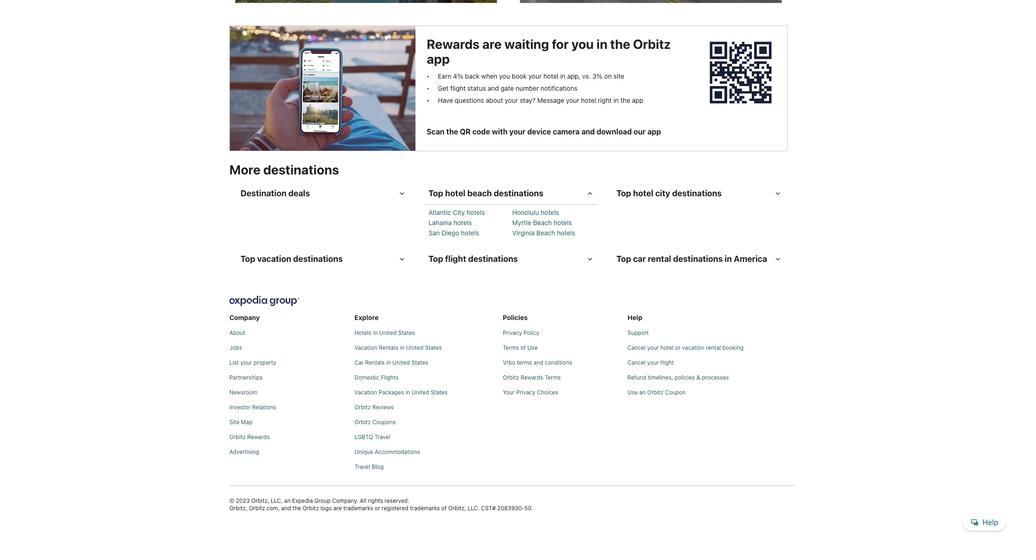 Task type: vqa. For each thing, say whether or not it's contained in the screenshot.
tab list containing Roundtrip
no



Task type: locate. For each thing, give the bounding box(es) containing it.
0 horizontal spatial rental
[[648, 254, 672, 264]]

top down san
[[429, 254, 443, 264]]

list containing earn 4% back when you book your hotel in app, vs. 3% on site
[[427, 67, 687, 105]]

terms inside terms of use link
[[503, 345, 519, 352]]

top left city on the right of page
[[617, 189, 632, 199]]

and up 'about'
[[488, 84, 499, 92]]

1 vertical spatial of
[[442, 505, 447, 512]]

in right right
[[614, 97, 619, 104]]

the left qr
[[447, 128, 458, 136]]

in inside top car rental destinations in america dropdown button
[[725, 254, 732, 264]]

1 vertical spatial app
[[632, 97, 644, 104]]

terms
[[503, 345, 519, 352], [545, 375, 561, 382]]

vacation down support link
[[683, 345, 705, 352]]

orbitz inside rewards are waiting for you in the orbitz app
[[633, 37, 671, 52]]

beach
[[468, 189, 492, 199]]

san diego hotels link
[[429, 229, 511, 238]]

0 vertical spatial vacation
[[257, 254, 291, 264]]

0 vertical spatial terms
[[503, 345, 519, 352]]

rewards up your privacy choices
[[521, 375, 543, 382]]

explore
[[355, 314, 379, 322]]

1 horizontal spatial travel
[[375, 434, 391, 441]]

of up "terms"
[[521, 345, 526, 352]]

1 horizontal spatial terms
[[545, 375, 561, 382]]

in inside hotels in united states link
[[373, 330, 378, 337]]

1 cancel from the top
[[628, 345, 646, 352]]

in inside earn 4% back when you book your hotel in app, vs. 3% on site list item
[[561, 72, 566, 80]]

1 vertical spatial you
[[499, 72, 510, 80]]

vacation
[[257, 254, 291, 264], [683, 345, 705, 352]]

trademarks down all
[[344, 505, 373, 512]]

processes
[[702, 375, 729, 382]]

trademarks right registered
[[410, 505, 440, 512]]

are down company.
[[334, 505, 342, 512]]

app up our
[[632, 97, 644, 104]]

1 vertical spatial rental
[[706, 345, 721, 352]]

2 vertical spatial flight
[[661, 360, 674, 367]]

your up timelines,
[[648, 360, 659, 367]]

have
[[438, 97, 453, 104]]

2023
[[236, 498, 250, 505]]

0 horizontal spatial use
[[528, 345, 538, 352]]

app up earn
[[427, 51, 450, 67]]

hotels down city
[[454, 219, 472, 227]]

your right list
[[241, 360, 252, 367]]

0 vertical spatial an
[[640, 389, 646, 396]]

terms inside 'orbitz rewards terms' link
[[545, 375, 561, 382]]

virginia
[[513, 229, 535, 237]]

1 vacation from the top
[[355, 345, 377, 352]]

orbitz inside company list item
[[230, 434, 246, 441]]

0 horizontal spatial rewards
[[247, 434, 270, 441]]

the inside © 2023 orbitz, llc, an expedia group company. all rights reserved. orbitz, orbitz.com, and the orbitz logo are trademarks or registered trademarks of orbitz, llc. cst# 2083930-50.
[[293, 505, 301, 512]]

states for vacation packages in united states
[[431, 389, 448, 396]]

0 vertical spatial rental
[[648, 254, 672, 264]]

orbitz, down the 2023
[[230, 505, 247, 512]]

vacation up expedia group logo
[[257, 254, 291, 264]]

2 cancel from the top
[[628, 360, 646, 367]]

more destinations region
[[224, 157, 794, 276]]

1 horizontal spatial use
[[628, 389, 638, 396]]

the
[[611, 37, 631, 52], [621, 97, 631, 104], [447, 128, 458, 136], [293, 505, 301, 512]]

the up 'site'
[[611, 37, 631, 52]]

beach
[[533, 219, 552, 227], [537, 229, 556, 237]]

0 horizontal spatial an
[[284, 498, 291, 505]]

expedia group logo image
[[230, 296, 299, 307]]

america
[[734, 254, 768, 264]]

in right packages
[[406, 389, 410, 396]]

rewards are waiting for you in the orbitz app
[[427, 37, 671, 67]]

1 horizontal spatial you
[[572, 37, 594, 52]]

the inside rewards are waiting for you in the orbitz app
[[611, 37, 631, 52]]

rights
[[368, 498, 383, 505]]

orbitz, up the orbitz.com,
[[251, 498, 269, 505]]

beach inside myrtle beach hotels san diego hotels
[[533, 219, 552, 227]]

states for car rentals in united states
[[412, 360, 428, 367]]

0 vertical spatial or
[[676, 345, 681, 352]]

vacation inside list
[[683, 345, 705, 352]]

code
[[473, 128, 490, 136]]

use down refund
[[628, 389, 638, 396]]

© 2023 orbitz, llc, an expedia group company. all rights reserved. orbitz, orbitz.com, and the orbitz logo are trademarks or registered trademarks of orbitz, llc. cst# 2083930-50.
[[230, 498, 533, 512]]

flight up timelines,
[[661, 360, 674, 367]]

orbitz inside policies list item
[[503, 375, 519, 382]]

you right the for
[[572, 37, 594, 52]]

in up "3%"
[[597, 37, 608, 52]]

list
[[427, 67, 687, 105], [230, 293, 796, 475], [230, 326, 351, 456], [355, 326, 499, 471], [503, 326, 624, 397], [628, 326, 796, 397]]

choices
[[537, 389, 559, 396]]

or down rights
[[375, 505, 380, 512]]

1 vertical spatial or
[[375, 505, 380, 512]]

newsroom
[[230, 389, 258, 396]]

list for policies
[[503, 326, 624, 397]]

2 vertical spatial app
[[648, 128, 661, 136]]

have questions about your stay? message your hotel right in the app list item
[[427, 97, 679, 105]]

in inside car rentals in united states link
[[387, 360, 391, 367]]

vacation down hotels
[[355, 345, 377, 352]]

rewards up 4%
[[427, 37, 480, 52]]

1 vertical spatial small image
[[398, 255, 406, 264]]

orbitz
[[633, 37, 671, 52], [503, 375, 519, 382], [648, 389, 664, 396], [355, 404, 371, 411], [355, 419, 371, 426], [230, 434, 246, 441], [303, 505, 319, 512]]

rental inside dropdown button
[[648, 254, 672, 264]]

flight for top
[[445, 254, 467, 264]]

list for help
[[628, 326, 796, 397]]

rewards inside policies list item
[[521, 375, 543, 382]]

1 vertical spatial vacation
[[355, 389, 377, 396]]

1 horizontal spatial trademarks
[[410, 505, 440, 512]]

0 vertical spatial you
[[572, 37, 594, 52]]

beach down myrtle beach hotels link
[[537, 229, 556, 237]]

list for rewards are waiting for you in the orbitz app
[[427, 67, 687, 105]]

rental down support link
[[706, 345, 721, 352]]

right
[[598, 97, 612, 104]]

vacation for vacation rentals in united states
[[355, 345, 377, 352]]

with
[[492, 128, 508, 136]]

0 vertical spatial vacation
[[355, 345, 377, 352]]

company
[[230, 314, 260, 322]]

you up gate
[[499, 72, 510, 80]]

small image inside top car rental destinations in america dropdown button
[[774, 255, 783, 264]]

your privacy choices
[[503, 389, 559, 396]]

1 vertical spatial terms
[[545, 375, 561, 382]]

1 horizontal spatial app
[[632, 97, 644, 104]]

car rentals in united states
[[355, 360, 428, 367]]

rewards inside rewards are waiting for you in the orbitz app
[[427, 37, 480, 52]]

0 vertical spatial travel
[[375, 434, 391, 441]]

0 horizontal spatial trademarks
[[344, 505, 373, 512]]

1 vertical spatial cancel
[[628, 360, 646, 367]]

terms up vrbo
[[503, 345, 519, 352]]

in inside 'vacation rentals in united states' link
[[400, 345, 405, 352]]

use down policy
[[528, 345, 538, 352]]

flight inside dropdown button
[[445, 254, 467, 264]]

in left the 'america'
[[725, 254, 732, 264]]

cancel up refund
[[628, 360, 646, 367]]

rentals up domestic flights
[[365, 360, 385, 367]]

1 horizontal spatial of
[[521, 345, 526, 352]]

hotels down honolulu hotels link
[[554, 219, 572, 227]]

1 vertical spatial an
[[284, 498, 291, 505]]

0 horizontal spatial or
[[375, 505, 380, 512]]

gate
[[501, 84, 514, 92]]

in right hotels
[[373, 330, 378, 337]]

0 vertical spatial flight
[[451, 84, 466, 92]]

app right our
[[648, 128, 661, 136]]

rewards down map
[[247, 434, 270, 441]]

small image inside destination deals dropdown button
[[398, 190, 406, 198]]

hotel up "cancel your flight" on the right of the page
[[661, 345, 674, 352]]

jobs link
[[230, 345, 351, 352]]

4%
[[453, 72, 464, 80]]

in inside vacation packages in united states link
[[406, 389, 410, 396]]

in inside rewards are waiting for you in the orbitz app
[[597, 37, 608, 52]]

status
[[468, 84, 486, 92]]

top hotel beach destinations
[[429, 189, 544, 199]]

privacy
[[503, 330, 522, 337], [517, 389, 536, 396]]

your
[[529, 72, 542, 80], [505, 97, 518, 104], [566, 97, 580, 104], [510, 128, 526, 136], [648, 345, 659, 352], [241, 360, 252, 367], [648, 360, 659, 367]]

rewards inside company list item
[[247, 434, 270, 441]]

city
[[656, 189, 671, 199]]

of inside terms of use link
[[521, 345, 526, 352]]

small image inside top hotel beach destinations dropdown button
[[586, 190, 595, 198]]

are up when
[[483, 37, 502, 52]]

0 horizontal spatial of
[[442, 505, 447, 512]]

1 vertical spatial rewards
[[521, 375, 543, 382]]

use an orbitz coupon
[[628, 389, 686, 396]]

app for scan the qr code with your device camera and download our app
[[648, 128, 661, 136]]

top up expedia group logo
[[241, 254, 255, 264]]

top for top car rental destinations in america
[[617, 254, 632, 264]]

in up car rentals in united states
[[400, 345, 405, 352]]

orbitz, left the llc.
[[449, 505, 466, 512]]

device
[[528, 128, 551, 136]]

hotel up get flight status and gate number notifications list item
[[544, 72, 559, 80]]

united down the vacation rentals in united states
[[393, 360, 410, 367]]

united down domestic flights link
[[412, 389, 429, 396]]

1 horizontal spatial small image
[[774, 190, 783, 198]]

hotels up lahaina hotels link
[[467, 209, 485, 217]]

top for top vacation destinations
[[241, 254, 255, 264]]

vacation down domestic
[[355, 389, 377, 396]]

list your property link
[[230, 360, 351, 367]]

hotels down lahaina hotels link
[[461, 229, 480, 237]]

1 horizontal spatial rental
[[706, 345, 721, 352]]

states down domestic flights link
[[431, 389, 448, 396]]

top up atlantic
[[429, 189, 443, 199]]

2 horizontal spatial app
[[648, 128, 661, 136]]

the down expedia
[[293, 505, 301, 512]]

0 vertical spatial rewards
[[427, 37, 480, 52]]

an right the llc,
[[284, 498, 291, 505]]

0 vertical spatial of
[[521, 345, 526, 352]]

atlantic city hotels link
[[429, 209, 511, 217]]

0 horizontal spatial vacation
[[257, 254, 291, 264]]

1 horizontal spatial or
[[676, 345, 681, 352]]

and right "terms"
[[534, 360, 544, 367]]

booking
[[723, 345, 744, 352]]

in up 'flights'
[[387, 360, 391, 367]]

rentals for car
[[365, 360, 385, 367]]

hotel up atlantic city hotels
[[445, 189, 466, 199]]

0 vertical spatial small image
[[774, 190, 783, 198]]

flight inside list item
[[451, 84, 466, 92]]

top vacation destinations button
[[235, 249, 412, 270]]

0 horizontal spatial app
[[427, 51, 450, 67]]

you inside list item
[[499, 72, 510, 80]]

or inside list
[[676, 345, 681, 352]]

1 horizontal spatial are
[[483, 37, 502, 52]]

message
[[538, 97, 565, 104]]

small image
[[774, 190, 783, 198], [398, 255, 406, 264]]

list containing hotels in united states
[[355, 326, 499, 471]]

logo
[[321, 505, 332, 512]]

cancel your hotel or vacation rental booking
[[628, 345, 744, 352]]

an down refund
[[640, 389, 646, 396]]

orbitz,
[[251, 498, 269, 505], [230, 505, 247, 512], [449, 505, 466, 512]]

or up the refund timelines, policies & processes
[[676, 345, 681, 352]]

small image inside the top hotel city destinations dropdown button
[[774, 190, 783, 198]]

list containing about
[[230, 326, 351, 456]]

list containing privacy policy
[[503, 326, 624, 397]]

use inside 'link'
[[628, 389, 638, 396]]

0 horizontal spatial travel
[[355, 464, 370, 471]]

top flight destinations button
[[423, 249, 600, 270]]

small image
[[398, 190, 406, 198], [586, 190, 595, 198], [586, 255, 595, 264], [774, 255, 783, 264]]

rentals for vacation
[[379, 345, 399, 352]]

hotels up myrtle beach hotels link
[[541, 209, 559, 217]]

list containing company
[[230, 293, 796, 475]]

united down hotels in united states link
[[406, 345, 424, 352]]

unique accommodations
[[355, 449, 420, 456]]

scan
[[427, 128, 445, 136]]

flights
[[381, 375, 399, 382]]

list
[[230, 360, 239, 367]]

small image inside top flight destinations dropdown button
[[586, 255, 595, 264]]

get flight status and gate number notifications list item
[[427, 84, 679, 93]]

the right right
[[621, 97, 631, 104]]

and down the llc,
[[281, 505, 291, 512]]

privacy down the policies
[[503, 330, 522, 337]]

timelines,
[[648, 375, 674, 382]]

domestic flights
[[355, 375, 399, 382]]

&
[[697, 375, 701, 382]]

cancel
[[628, 345, 646, 352], [628, 360, 646, 367]]

0 vertical spatial cancel
[[628, 345, 646, 352]]

qr code image
[[705, 37, 777, 109]]

orbitz reviews link
[[355, 404, 499, 412]]

0 vertical spatial beach
[[533, 219, 552, 227]]

small image for top car rental destinations in america
[[774, 255, 783, 264]]

are inside © 2023 orbitz, llc, an expedia group company. all rights reserved. orbitz, orbitz.com, and the orbitz logo are trademarks or registered trademarks of orbitz, llc. cst# 2083930-50.
[[334, 505, 342, 512]]

flight down 4%
[[451, 84, 466, 92]]

top for top hotel city destinations
[[617, 189, 632, 199]]

in left app,
[[561, 72, 566, 80]]

1 vertical spatial rentals
[[365, 360, 385, 367]]

privacy down "orbitz rewards terms" on the bottom of the page
[[517, 389, 536, 396]]

camera
[[553, 128, 580, 136]]

beach up virginia beach hotels
[[533, 219, 552, 227]]

top left car on the top
[[617, 254, 632, 264]]

partnerships link
[[230, 375, 351, 382]]

0 vertical spatial rentals
[[379, 345, 399, 352]]

1 vertical spatial vacation
[[683, 345, 705, 352]]

states down 'vacation rentals in united states' link
[[412, 360, 428, 367]]

1 vertical spatial are
[[334, 505, 342, 512]]

flight
[[451, 84, 466, 92], [445, 254, 467, 264], [661, 360, 674, 367]]

rentals up car rentals in united states
[[379, 345, 399, 352]]

0 vertical spatial use
[[528, 345, 538, 352]]

2 vacation from the top
[[355, 389, 377, 396]]

1 horizontal spatial rewards
[[427, 37, 480, 52]]

trademarks
[[344, 505, 373, 512], [410, 505, 440, 512]]

0 horizontal spatial terms
[[503, 345, 519, 352]]

orbitz inside 'link'
[[648, 389, 664, 396]]

1 vertical spatial use
[[628, 389, 638, 396]]

0 horizontal spatial are
[[334, 505, 342, 512]]

scan the qr code with your device camera and download our app
[[427, 128, 661, 136]]

0 horizontal spatial you
[[499, 72, 510, 80]]

registered
[[382, 505, 409, 512]]

1 horizontal spatial vacation
[[683, 345, 705, 352]]

the inside list item
[[621, 97, 631, 104]]

1 horizontal spatial an
[[640, 389, 646, 396]]

of left the llc.
[[442, 505, 447, 512]]

0 vertical spatial app
[[427, 51, 450, 67]]

or
[[676, 345, 681, 352], [375, 505, 380, 512]]

flight down diego
[[445, 254, 467, 264]]

you inside rewards are waiting for you in the orbitz app
[[572, 37, 594, 52]]

united
[[379, 330, 397, 337], [406, 345, 424, 352], [393, 360, 410, 367], [412, 389, 429, 396]]

travel down unique
[[355, 464, 370, 471]]

cancel down support on the bottom of page
[[628, 345, 646, 352]]

coupons
[[373, 419, 396, 426]]

your right with
[[510, 128, 526, 136]]

list containing support
[[628, 326, 796, 397]]

states down hotels in united states link
[[425, 345, 442, 352]]

and inside © 2023 orbitz, llc, an expedia group company. all rights reserved. orbitz, orbitz.com, and the orbitz logo are trademarks or registered trademarks of orbitz, llc. cst# 2083930-50.
[[281, 505, 291, 512]]

refund timelines, policies & processes link
[[628, 375, 796, 382]]

cancel your flight link
[[628, 360, 796, 367]]

an
[[640, 389, 646, 396], [284, 498, 291, 505]]

reserved.
[[385, 498, 410, 505]]

notifications
[[541, 84, 578, 92]]

small image inside the top vacation destinations dropdown button
[[398, 255, 406, 264]]

terms up choices
[[545, 375, 561, 382]]

states
[[398, 330, 415, 337], [425, 345, 442, 352], [412, 360, 428, 367], [431, 389, 448, 396]]

partnerships
[[230, 375, 263, 382]]

1 trademarks from the left
[[344, 505, 373, 512]]

are inside rewards are waiting for you in the orbitz app
[[483, 37, 502, 52]]

0 vertical spatial are
[[483, 37, 502, 52]]

1 vertical spatial flight
[[445, 254, 467, 264]]

app inside list item
[[632, 97, 644, 104]]

refund
[[628, 375, 647, 382]]

travel down coupons
[[375, 434, 391, 441]]

1 vertical spatial beach
[[537, 229, 556, 237]]

app
[[427, 51, 450, 67], [632, 97, 644, 104], [648, 128, 661, 136]]

your up "cancel your flight" on the right of the page
[[648, 345, 659, 352]]

0 horizontal spatial small image
[[398, 255, 406, 264]]

2 horizontal spatial rewards
[[521, 375, 543, 382]]

hotel left right
[[581, 97, 596, 104]]

list for explore
[[355, 326, 499, 471]]

rental right car on the top
[[648, 254, 672, 264]]

car
[[633, 254, 646, 264]]

llc,
[[271, 498, 283, 505]]

2 vertical spatial rewards
[[247, 434, 270, 441]]



Task type: describe. For each thing, give the bounding box(es) containing it.
1 horizontal spatial orbitz,
[[251, 498, 269, 505]]

llc.
[[468, 505, 480, 512]]

have questions about your stay? message your hotel right in the app
[[438, 97, 644, 104]]

list for company
[[230, 326, 351, 456]]

vrbo terms and conditions link
[[503, 360, 624, 367]]

0 vertical spatial privacy
[[503, 330, 522, 337]]

vacation inside dropdown button
[[257, 254, 291, 264]]

in inside have questions about your stay? message your hotel right in the app list item
[[614, 97, 619, 104]]

newsroom link
[[230, 389, 351, 397]]

vacation for vacation packages in united states
[[355, 389, 377, 396]]

rental inside list
[[706, 345, 721, 352]]

orbitz inside © 2023 orbitz, llc, an expedia group company. all rights reserved. orbitz, orbitz.com, and the orbitz logo are trademarks or registered trademarks of orbitz, llc. cst# 2083930-50.
[[303, 505, 319, 512]]

orbitz coupons link
[[355, 419, 499, 427]]

get flight status and gate number notifications
[[438, 84, 578, 92]]

your down get flight status and gate number notifications
[[505, 97, 518, 104]]

orbitz rewards
[[230, 434, 270, 441]]

lgbtq travel
[[355, 434, 391, 441]]

cancel for cancel your flight
[[628, 360, 646, 367]]

coupon
[[666, 389, 686, 396]]

your up number
[[529, 72, 542, 80]]

your down notifications at the top right of the page
[[566, 97, 580, 104]]

investor
[[230, 404, 251, 411]]

about
[[486, 97, 503, 104]]

app,
[[568, 72, 581, 80]]

san
[[429, 229, 440, 237]]

vs.
[[583, 72, 591, 80]]

about link
[[230, 330, 351, 337]]

your inside company list item
[[241, 360, 252, 367]]

for
[[552, 37, 569, 52]]

back
[[465, 72, 480, 80]]

deals
[[289, 189, 310, 199]]

number
[[516, 84, 539, 92]]

app inside rewards are waiting for you in the orbitz app
[[427, 51, 450, 67]]

or inside © 2023 orbitz, llc, an expedia group company. all rights reserved. orbitz, orbitz.com, and the orbitz logo are trademarks or registered trademarks of orbitz, llc. cst# 2083930-50.
[[375, 505, 380, 512]]

top hotel beach destinations button
[[423, 183, 600, 205]]

advertising
[[230, 449, 259, 456]]

explore list item
[[355, 310, 499, 471]]

©
[[230, 498, 235, 505]]

honolulu hotels lahaina hotels
[[429, 209, 559, 227]]

conditions
[[545, 360, 573, 367]]

packages
[[379, 389, 404, 396]]

group
[[315, 498, 331, 505]]

about
[[230, 330, 245, 337]]

vacation packages in united states link
[[355, 389, 499, 397]]

rewards for orbitz rewards terms
[[521, 375, 543, 382]]

small image for top hotel beach destinations
[[586, 190, 595, 198]]

flight for get
[[451, 84, 466, 92]]

questions
[[455, 97, 484, 104]]

support link
[[628, 330, 796, 337]]

help list item
[[628, 310, 796, 397]]

and inside policies list item
[[534, 360, 544, 367]]

of inside © 2023 orbitz, llc, an expedia group company. all rights reserved. orbitz, orbitz.com, and the orbitz logo are trademarks or registered trademarks of orbitz, llc. cst# 2083930-50.
[[442, 505, 447, 512]]

site map link
[[230, 419, 351, 427]]

small image for top vacation destinations
[[398, 255, 406, 264]]

and inside list item
[[488, 84, 499, 92]]

united up the vacation rentals in united states
[[379, 330, 397, 337]]

small image for destination deals
[[398, 190, 406, 198]]

use inside policies list item
[[528, 345, 538, 352]]

0 horizontal spatial orbitz,
[[230, 505, 247, 512]]

unique accommodations link
[[355, 449, 499, 456]]

hotels down myrtle beach hotels link
[[557, 229, 576, 237]]

your privacy choices link
[[503, 389, 624, 397]]

and right camera
[[582, 128, 595, 136]]

vacation packages in united states
[[355, 389, 448, 396]]

2 trademarks from the left
[[410, 505, 440, 512]]

destination
[[241, 189, 287, 199]]

investor relations
[[230, 404, 276, 411]]

states for vacation rentals in united states
[[425, 345, 442, 352]]

lgbtq
[[355, 434, 373, 441]]

vacation rentals in united states link
[[355, 345, 499, 352]]

terms of use link
[[503, 345, 624, 352]]

domestic flights link
[[355, 375, 499, 382]]

app for have questions about your stay? message your hotel right in the app
[[632, 97, 644, 104]]

travel blog
[[355, 464, 384, 471]]

atlantic city hotels
[[429, 209, 485, 217]]

company list item
[[230, 310, 351, 456]]

car rentals in united states link
[[355, 360, 499, 367]]

map
[[241, 419, 253, 426]]

small image for top flight destinations
[[586, 255, 595, 264]]

when
[[482, 72, 498, 80]]

domestic
[[355, 375, 380, 382]]

states up the vacation rentals in united states
[[398, 330, 415, 337]]

united for car rentals in united states
[[393, 360, 410, 367]]

cancel for cancel your hotel or vacation rental booking
[[628, 345, 646, 352]]

an inside 'link'
[[640, 389, 646, 396]]

lahaina
[[429, 219, 452, 227]]

terms
[[517, 360, 532, 367]]

earn 4% back when you book your hotel in app, vs. 3% on site list item
[[427, 72, 679, 81]]

1 vertical spatial privacy
[[517, 389, 536, 396]]

accommodations
[[375, 449, 420, 456]]

expedia
[[292, 498, 313, 505]]

orbitz.com,
[[249, 505, 280, 512]]

rewards for orbitz rewards
[[247, 434, 270, 441]]

orbitz reviews
[[355, 404, 394, 411]]

earn 4% back when you book your hotel in app, vs. 3% on site
[[438, 72, 625, 80]]

relations
[[252, 404, 276, 411]]

2 horizontal spatial orbitz,
[[449, 505, 466, 512]]

virginia beach hotels
[[513, 229, 576, 237]]

50.
[[525, 505, 533, 512]]

top for top flight destinations
[[429, 254, 443, 264]]

rewards are waiting for you in the orbitz app region
[[427, 37, 687, 140]]

policies list item
[[503, 310, 624, 397]]

unique
[[355, 449, 373, 456]]

book
[[512, 72, 527, 80]]

support
[[628, 330, 649, 337]]

orbitz rewards terms link
[[503, 375, 624, 382]]

qr
[[460, 128, 471, 136]]

our
[[634, 128, 646, 136]]

beach for virginia
[[537, 229, 556, 237]]

site
[[230, 419, 240, 426]]

flight inside help list item
[[661, 360, 674, 367]]

beach for myrtle
[[533, 219, 552, 227]]

refund timelines, policies & processes
[[628, 375, 729, 382]]

top flight destinations
[[429, 254, 518, 264]]

small image for top hotel city destinations
[[774, 190, 783, 198]]

top vacation destinations
[[241, 254, 343, 264]]

top for top hotel beach destinations
[[429, 189, 443, 199]]

an inside © 2023 orbitz, llc, an expedia group company. all rights reserved. orbitz, orbitz.com, and the orbitz logo are trademarks or registered trademarks of orbitz, llc. cst# 2083930-50.
[[284, 498, 291, 505]]

travel blog link
[[355, 464, 499, 471]]

you for when
[[499, 72, 510, 80]]

united for vacation packages in united states
[[412, 389, 429, 396]]

united for vacation rentals in united states
[[406, 345, 424, 352]]

advertising link
[[230, 449, 351, 456]]

help
[[628, 314, 643, 322]]

myrtle beach hotels san diego hotels
[[429, 219, 572, 237]]

get
[[438, 84, 449, 92]]

vacation rentals in united states
[[355, 345, 442, 352]]

more
[[230, 162, 261, 178]]

terms of use
[[503, 345, 538, 352]]

1 vertical spatial travel
[[355, 464, 370, 471]]

myrtle beach hotels link
[[513, 219, 595, 227]]

your
[[503, 389, 515, 396]]

you for for
[[572, 37, 594, 52]]

hotel left city on the right of page
[[633, 189, 654, 199]]

reviews
[[373, 404, 394, 411]]

hotel inside help list item
[[661, 345, 674, 352]]

earn
[[438, 72, 452, 80]]

destination deals
[[241, 189, 310, 199]]



